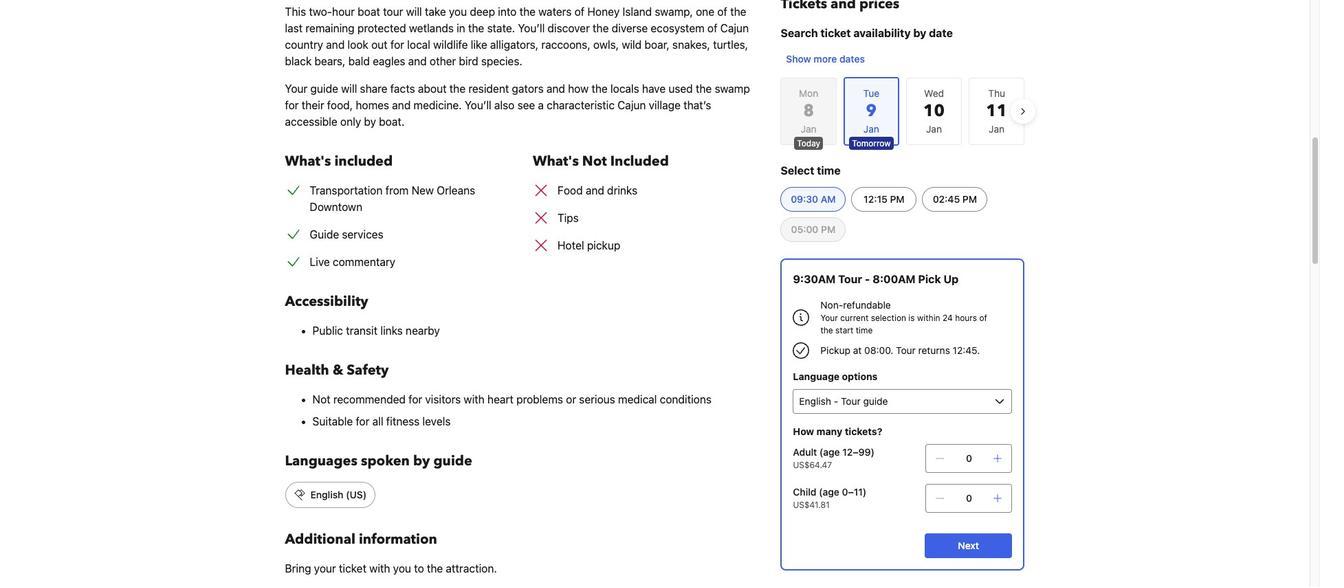 Task type: locate. For each thing, give the bounding box(es) containing it.
0 horizontal spatial what's
[[285, 152, 331, 171]]

with
[[464, 393, 485, 406], [370, 563, 390, 575]]

tour right "08:00." at the right of the page
[[896, 345, 916, 356]]

1 horizontal spatial ticket
[[821, 27, 851, 39]]

jan for 8
[[801, 123, 817, 135]]

time down current
[[856, 325, 873, 336]]

bring
[[285, 563, 311, 575]]

(us)
[[346, 489, 367, 501]]

1 horizontal spatial pm
[[890, 193, 905, 205]]

new
[[412, 184, 434, 197]]

species.
[[481, 55, 523, 67]]

pm
[[890, 193, 905, 205], [963, 193, 978, 205], [821, 224, 836, 235]]

2 horizontal spatial pm
[[963, 193, 978, 205]]

2 0 from the top
[[966, 493, 973, 504]]

0 horizontal spatial your
[[285, 83, 308, 95]]

1 vertical spatial (age
[[819, 486, 840, 498]]

you'll inside the your guide will share facts about the resident gators and how the locals have used the swamp for their food, homes and medicine. you'll also see a characteristic cajun village that's accessible only by boat.
[[465, 99, 492, 111]]

will inside the your guide will share facts about the resident gators and how the locals have used the swamp for their food, homes and medicine. you'll also see a characteristic cajun village that's accessible only by boat.
[[341, 83, 357, 95]]

ticket up show more dates
[[821, 27, 851, 39]]

time inside non-refundable your current selection is within 24 hours of the start time
[[856, 325, 873, 336]]

island
[[623, 6, 652, 18]]

other
[[430, 55, 456, 67]]

your inside the your guide will share facts about the resident gators and how the locals have used the swamp for their food, homes and medicine. you'll also see a characteristic cajun village that's accessible only by boat.
[[285, 83, 308, 95]]

1 horizontal spatial not
[[583, 152, 607, 171]]

2 horizontal spatial jan
[[989, 123, 1005, 135]]

what's not included
[[533, 152, 669, 171]]

swamp
[[715, 83, 750, 95]]

by down homes
[[364, 116, 376, 128]]

not up suitable
[[313, 393, 331, 406]]

0 horizontal spatial you'll
[[465, 99, 492, 111]]

0 horizontal spatial with
[[370, 563, 390, 575]]

and
[[326, 39, 345, 51], [408, 55, 427, 67], [547, 83, 565, 95], [392, 99, 411, 111], [586, 184, 605, 197]]

0 vertical spatial (age
[[820, 446, 840, 458]]

2 vertical spatial by
[[413, 452, 430, 471]]

with down information
[[370, 563, 390, 575]]

what's for what's not included
[[533, 152, 579, 171]]

links
[[381, 325, 403, 337]]

for right "out"
[[391, 39, 404, 51]]

food
[[558, 184, 583, 197]]

eagles
[[373, 55, 406, 67]]

and left how
[[547, 83, 565, 95]]

0 vertical spatial 0
[[966, 453, 973, 464]]

0 horizontal spatial jan
[[801, 123, 817, 135]]

will up food,
[[341, 83, 357, 95]]

(age up us$41.81
[[819, 486, 840, 498]]

1 0 from the top
[[966, 453, 973, 464]]

pm right "02:45"
[[963, 193, 978, 205]]

the right how
[[592, 83, 608, 95]]

the right in
[[468, 22, 485, 34]]

tour left -
[[839, 273, 863, 285]]

tour
[[839, 273, 863, 285], [896, 345, 916, 356]]

1 horizontal spatial cajun
[[721, 22, 749, 34]]

12:15
[[864, 193, 888, 205]]

jan up today
[[801, 123, 817, 135]]

is
[[909, 313, 915, 323]]

hour
[[332, 6, 355, 18]]

or
[[566, 393, 576, 406]]

of right hours
[[980, 313, 988, 323]]

0 vertical spatial you'll
[[518, 22, 545, 34]]

-
[[865, 273, 870, 285]]

1 (age from the top
[[820, 446, 840, 458]]

0 vertical spatial tour
[[839, 273, 863, 285]]

public transit links nearby
[[313, 325, 440, 337]]

with left heart
[[464, 393, 485, 406]]

resident
[[469, 83, 509, 95]]

0 vertical spatial not
[[583, 152, 607, 171]]

guide down levels
[[434, 452, 473, 471]]

(age down many
[[820, 446, 840, 458]]

what's up "food"
[[533, 152, 579, 171]]

pm right 05:00
[[821, 224, 836, 235]]

accessibility
[[285, 292, 368, 311]]

out
[[371, 39, 388, 51]]

jan down 11
[[989, 123, 1005, 135]]

0 vertical spatial with
[[464, 393, 485, 406]]

2 (age from the top
[[819, 486, 840, 498]]

ticket
[[821, 27, 851, 39], [339, 563, 367, 575]]

bald
[[349, 55, 370, 67]]

your guide will share facts about the resident gators and how the locals have used the swamp for their food, homes and medicine. you'll also see a characteristic cajun village that's accessible only by boat.
[[285, 83, 750, 128]]

turtles,
[[713, 39, 748, 51]]

what's included
[[285, 152, 393, 171]]

the right "to"
[[427, 563, 443, 575]]

08:00.
[[865, 345, 894, 356]]

1 vertical spatial your
[[821, 313, 838, 323]]

what's
[[285, 152, 331, 171], [533, 152, 579, 171]]

have
[[642, 83, 666, 95]]

availability
[[854, 27, 911, 39]]

0 horizontal spatial cajun
[[618, 99, 646, 111]]

0 vertical spatial you
[[449, 6, 467, 18]]

hours
[[956, 313, 978, 323]]

and right "food"
[[586, 184, 605, 197]]

share
[[360, 83, 388, 95]]

of
[[575, 6, 585, 18], [718, 6, 728, 18], [708, 22, 718, 34], [980, 313, 988, 323]]

the left start
[[821, 325, 833, 336]]

1 vertical spatial with
[[370, 563, 390, 575]]

us$64.47
[[793, 460, 832, 471]]

you inside this two-hour boat tour will take you deep into the waters of honey island swamp, one of the last remaining protected wetlands in the state. you'll discover the diverse ecosystem of cajun country and look out for local wildlife like alligators, raccoons, owls, wild boar, snakes, turtles, black bears, bald eagles and other bird species.
[[449, 6, 467, 18]]

raccoons,
[[542, 39, 591, 51]]

1 horizontal spatial by
[[413, 452, 430, 471]]

and down facts
[[392, 99, 411, 111]]

1 what's from the left
[[285, 152, 331, 171]]

live commentary
[[310, 256, 396, 268]]

1 vertical spatial by
[[364, 116, 376, 128]]

0 vertical spatial will
[[406, 6, 422, 18]]

child (age 0–11) us$41.81
[[793, 486, 867, 510]]

the right about
[[450, 83, 466, 95]]

2 horizontal spatial by
[[914, 27, 927, 39]]

show more dates
[[787, 53, 865, 65]]

0 horizontal spatial pm
[[821, 224, 836, 235]]

1 horizontal spatial time
[[856, 325, 873, 336]]

0 horizontal spatial not
[[313, 393, 331, 406]]

from
[[386, 184, 409, 197]]

1 vertical spatial you'll
[[465, 99, 492, 111]]

(age inside adult (age 12–99) us$64.47
[[820, 446, 840, 458]]

that's
[[684, 99, 712, 111]]

0 horizontal spatial you
[[393, 563, 411, 575]]

two-
[[309, 6, 332, 18]]

1 vertical spatial will
[[341, 83, 357, 95]]

0 horizontal spatial guide
[[311, 83, 338, 95]]

accessible
[[285, 116, 338, 128]]

hotel
[[558, 239, 584, 252]]

ticket right your at the left of page
[[339, 563, 367, 575]]

you up in
[[449, 6, 467, 18]]

you'll down resident
[[465, 99, 492, 111]]

non-
[[821, 299, 844, 311]]

pickup
[[587, 239, 621, 252]]

1 horizontal spatial jan
[[927, 123, 942, 135]]

what's down accessible
[[285, 152, 331, 171]]

adult (age 12–99) us$64.47
[[793, 446, 875, 471]]

pick
[[919, 273, 941, 285]]

information
[[359, 530, 437, 549]]

food and drinks
[[558, 184, 638, 197]]

by right spoken
[[413, 452, 430, 471]]

jan down 10
[[927, 123, 942, 135]]

and down local
[[408, 55, 427, 67]]

0 horizontal spatial will
[[341, 83, 357, 95]]

you'll inside this two-hour boat tour will take you deep into the waters of honey island swamp, one of the last remaining protected wetlands in the state. you'll discover the diverse ecosystem of cajun country and look out for local wildlife like alligators, raccoons, owls, wild boar, snakes, turtles, black bears, bald eagles and other bird species.
[[518, 22, 545, 34]]

you'll up alligators,
[[518, 22, 545, 34]]

commentary
[[333, 256, 396, 268]]

deep
[[470, 6, 495, 18]]

jan inside wed 10 jan
[[927, 123, 942, 135]]

1 vertical spatial not
[[313, 393, 331, 406]]

will
[[406, 6, 422, 18], [341, 83, 357, 95]]

1 vertical spatial guide
[[434, 452, 473, 471]]

8
[[804, 100, 814, 122]]

05:00
[[791, 224, 819, 235]]

health
[[285, 361, 329, 380]]

bring your ticket with you to the attraction.
[[285, 563, 497, 575]]

for inside the your guide will share facts about the resident gators and how the locals have used the swamp for their food, homes and medicine. you'll also see a characteristic cajun village that's accessible only by boat.
[[285, 99, 299, 111]]

cajun up turtles,
[[721, 22, 749, 34]]

0 vertical spatial by
[[914, 27, 927, 39]]

remaining
[[306, 22, 355, 34]]

for left their
[[285, 99, 299, 111]]

0 vertical spatial cajun
[[721, 22, 749, 34]]

jan inside thu 11 jan
[[989, 123, 1005, 135]]

1 vertical spatial time
[[856, 325, 873, 336]]

guide
[[310, 228, 339, 241]]

1 horizontal spatial your
[[821, 313, 838, 323]]

0 horizontal spatial ticket
[[339, 563, 367, 575]]

11
[[987, 100, 1008, 122]]

your up their
[[285, 83, 308, 95]]

2 jan from the left
[[927, 123, 942, 135]]

1 horizontal spatial you'll
[[518, 22, 545, 34]]

jan inside mon 8 jan today
[[801, 123, 817, 135]]

cajun down locals on the top left
[[618, 99, 646, 111]]

not
[[583, 152, 607, 171], [313, 393, 331, 406]]

3 jan from the left
[[989, 123, 1005, 135]]

1 vertical spatial tour
[[896, 345, 916, 356]]

refundable
[[844, 299, 891, 311]]

(age inside child (age 0–11) us$41.81
[[819, 486, 840, 498]]

2 what's from the left
[[533, 152, 579, 171]]

region
[[770, 72, 1036, 151]]

the right the into
[[520, 6, 536, 18]]

12:15 pm
[[864, 193, 905, 205]]

0 horizontal spatial by
[[364, 116, 376, 128]]

1 horizontal spatial will
[[406, 6, 422, 18]]

bird
[[459, 55, 479, 67]]

1 horizontal spatial you
[[449, 6, 467, 18]]

0 vertical spatial time
[[817, 164, 841, 177]]

next
[[958, 540, 980, 552]]

0
[[966, 453, 973, 464], [966, 493, 973, 504]]

you left "to"
[[393, 563, 411, 575]]

time up am in the top right of the page
[[817, 164, 841, 177]]

additional information
[[285, 530, 437, 549]]

1 vertical spatial cajun
[[618, 99, 646, 111]]

diverse
[[612, 22, 648, 34]]

also
[[495, 99, 515, 111]]

about
[[418, 83, 447, 95]]

0 vertical spatial your
[[285, 83, 308, 95]]

many
[[817, 426, 843, 437]]

your inside non-refundable your current selection is within 24 hours of the start time
[[821, 313, 838, 323]]

pm for 05:00 pm
[[821, 224, 836, 235]]

0 for adult (age 12–99)
[[966, 453, 973, 464]]

visitors
[[425, 393, 461, 406]]

will right tour
[[406, 6, 422, 18]]

1 vertical spatial 0
[[966, 493, 973, 504]]

wild
[[622, 39, 642, 51]]

1 jan from the left
[[801, 123, 817, 135]]

wed 10 jan
[[924, 87, 945, 135]]

1 horizontal spatial what's
[[533, 152, 579, 171]]

guide up their
[[311, 83, 338, 95]]

0 horizontal spatial time
[[817, 164, 841, 177]]

returns
[[919, 345, 951, 356]]

not up 'food and drinks'
[[583, 152, 607, 171]]

your down non-
[[821, 313, 838, 323]]

0 vertical spatial guide
[[311, 83, 338, 95]]

24
[[943, 313, 953, 323]]

by left date
[[914, 27, 927, 39]]

nearby
[[406, 325, 440, 337]]

pm right 12:15
[[890, 193, 905, 205]]

02:45
[[933, 193, 960, 205]]



Task type: vqa. For each thing, say whether or not it's contained in the screenshot.
Bring
yes



Task type: describe. For each thing, give the bounding box(es) containing it.
food,
[[327, 99, 353, 111]]

not recommended for visitors with heart problems or serious medical conditions
[[313, 393, 712, 406]]

the down the honey
[[593, 22, 609, 34]]

1 horizontal spatial guide
[[434, 452, 473, 471]]

discover
[[548, 22, 590, 34]]

(age for 0–11)
[[819, 486, 840, 498]]

pm for 12:15 pm
[[890, 193, 905, 205]]

am
[[821, 193, 836, 205]]

1 vertical spatial you
[[393, 563, 411, 575]]

of inside non-refundable your current selection is within 24 hours of the start time
[[980, 313, 988, 323]]

fitness
[[386, 415, 420, 428]]

alligators,
[[490, 39, 539, 51]]

will inside this two-hour boat tour will take you deep into the waters of honey island swamp, one of the last remaining protected wetlands in the state. you'll discover the diverse ecosystem of cajun country and look out for local wildlife like alligators, raccoons, owls, wild boar, snakes, turtles, black bears, bald eagles and other bird species.
[[406, 6, 422, 18]]

services
[[342, 228, 384, 241]]

8:00am
[[873, 273, 916, 285]]

the inside non-refundable your current selection is within 24 hours of the start time
[[821, 325, 833, 336]]

state.
[[487, 22, 515, 34]]

suitable
[[313, 415, 353, 428]]

last
[[285, 22, 303, 34]]

wildlife
[[433, 39, 468, 51]]

1 vertical spatial ticket
[[339, 563, 367, 575]]

boat.
[[379, 116, 405, 128]]

9:30am
[[793, 273, 836, 285]]

recommended
[[334, 393, 406, 406]]

black
[[285, 55, 312, 67]]

options
[[842, 371, 878, 382]]

how
[[793, 426, 815, 437]]

09:30
[[791, 193, 819, 205]]

guide inside the your guide will share facts about the resident gators and how the locals have used the swamp for their food, homes and medicine. you'll also see a characteristic cajun village that's accessible only by boat.
[[311, 83, 338, 95]]

for up fitness
[[409, 393, 423, 406]]

a
[[538, 99, 544, 111]]

medicine.
[[414, 99, 462, 111]]

boar,
[[645, 39, 670, 51]]

up
[[944, 273, 959, 285]]

english (us)
[[311, 489, 367, 501]]

adult
[[793, 446, 817, 458]]

only
[[341, 116, 361, 128]]

attraction.
[[446, 563, 497, 575]]

tips
[[558, 212, 579, 224]]

wed
[[925, 87, 944, 99]]

by inside the your guide will share facts about the resident gators and how the locals have used the swamp for their food, homes and medicine. you'll also see a characteristic cajun village that's accessible only by boat.
[[364, 116, 376, 128]]

tickets?
[[845, 426, 883, 437]]

pm for 02:45 pm
[[963, 193, 978, 205]]

locals
[[611, 83, 640, 95]]

local
[[407, 39, 431, 51]]

like
[[471, 39, 488, 51]]

swamp,
[[655, 6, 693, 18]]

transportation
[[310, 184, 383, 197]]

pickup at 08:00. tour returns 12:45.
[[821, 345, 980, 356]]

date
[[929, 27, 953, 39]]

child
[[793, 486, 817, 498]]

bears,
[[315, 55, 346, 67]]

of up discover
[[575, 6, 585, 18]]

for left all
[[356, 415, 370, 428]]

pickup
[[821, 345, 851, 356]]

included
[[335, 152, 393, 171]]

spoken
[[361, 452, 410, 471]]

9:30am tour - 8:00am pick up
[[793, 273, 959, 285]]

your
[[314, 563, 336, 575]]

and down remaining
[[326, 39, 345, 51]]

the right the one
[[731, 6, 747, 18]]

this two-hour boat tour will take you deep into the waters of honey island swamp, one of the last remaining protected wetlands in the state. you'll discover the diverse ecosystem of cajun country and look out for local wildlife like alligators, raccoons, owls, wild boar, snakes, turtles, black bears, bald eagles and other bird species.
[[285, 6, 749, 67]]

orleans
[[437, 184, 475, 197]]

0 for child (age 0–11)
[[966, 493, 973, 504]]

how many tickets?
[[793, 426, 883, 437]]

of down the one
[[708, 22, 718, 34]]

0 horizontal spatial tour
[[839, 273, 863, 285]]

the up "that's"
[[696, 83, 712, 95]]

public
[[313, 325, 343, 337]]

next button
[[925, 534, 1013, 559]]

select
[[781, 164, 815, 177]]

health & safety
[[285, 361, 389, 380]]

protected
[[358, 22, 406, 34]]

wetlands
[[409, 22, 454, 34]]

1 horizontal spatial with
[[464, 393, 485, 406]]

into
[[498, 6, 517, 18]]

facts
[[391, 83, 415, 95]]

mon
[[799, 87, 819, 99]]

one
[[696, 6, 715, 18]]

village
[[649, 99, 681, 111]]

region containing 8
[[770, 72, 1036, 151]]

for inside this two-hour boat tour will take you deep into the waters of honey island swamp, one of the last remaining protected wetlands in the state. you'll discover the diverse ecosystem of cajun country and look out for local wildlife like alligators, raccoons, owls, wild boar, snakes, turtles, black bears, bald eagles and other bird species.
[[391, 39, 404, 51]]

search
[[781, 27, 818, 39]]

tour
[[383, 6, 403, 18]]

cajun inside the your guide will share facts about the resident gators and how the locals have used the swamp for their food, homes and medicine. you'll also see a characteristic cajun village that's accessible only by boat.
[[618, 99, 646, 111]]

of right the one
[[718, 6, 728, 18]]

hotel pickup
[[558, 239, 621, 252]]

(age for 12–99)
[[820, 446, 840, 458]]

show more dates button
[[781, 47, 871, 72]]

jan for 11
[[989, 123, 1005, 135]]

in
[[457, 22, 466, 34]]

cajun inside this two-hour boat tour will take you deep into the waters of honey island swamp, one of the last remaining protected wetlands in the state. you'll discover the diverse ecosystem of cajun country and look out for local wildlife like alligators, raccoons, owls, wild boar, snakes, turtles, black bears, bald eagles and other bird species.
[[721, 22, 749, 34]]

show
[[787, 53, 812, 65]]

today
[[797, 138, 821, 149]]

jan for 10
[[927, 123, 942, 135]]

05:00 pm
[[791, 224, 836, 235]]

heart
[[488, 393, 514, 406]]

non-refundable your current selection is within 24 hours of the start time
[[821, 299, 988, 336]]

12:45.
[[953, 345, 980, 356]]

problems
[[517, 393, 563, 406]]

what's for what's included
[[285, 152, 331, 171]]

to
[[414, 563, 424, 575]]

09:30 am
[[791, 193, 836, 205]]

how
[[568, 83, 589, 95]]

transportation from new orleans downtown
[[310, 184, 475, 213]]

0 vertical spatial ticket
[[821, 27, 851, 39]]

language options
[[793, 371, 878, 382]]

1 horizontal spatial tour
[[896, 345, 916, 356]]

selection
[[871, 313, 907, 323]]



